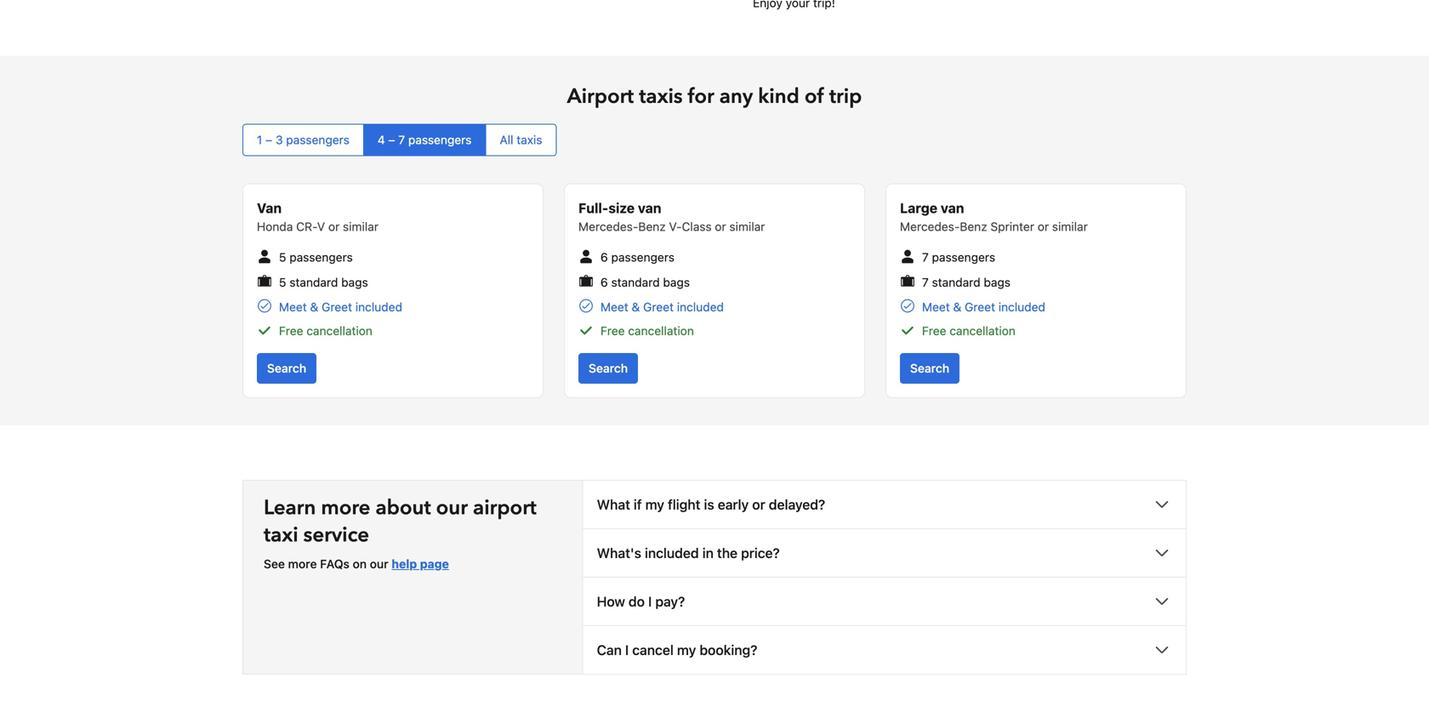 Task type: locate. For each thing, give the bounding box(es) containing it.
i right 'do'
[[648, 594, 652, 610]]

bags for mercedes-
[[984, 275, 1011, 289]]

5 for 5 passengers
[[279, 250, 286, 264]]

1 vertical spatial more
[[288, 557, 317, 571]]

& down 7 standard bags
[[953, 300, 962, 314]]

0 horizontal spatial search
[[267, 361, 306, 375]]

standard down 7 passengers
[[932, 275, 981, 289]]

2 – from the left
[[388, 133, 395, 147]]

search button
[[257, 353, 317, 384], [579, 353, 638, 384], [900, 353, 960, 384]]

0 vertical spatial taxis
[[639, 83, 683, 111]]

2 mercedes- from the left
[[900, 219, 960, 234]]

2 vertical spatial 7
[[922, 275, 929, 289]]

taxis right all
[[517, 133, 542, 147]]

sort results by element
[[242, 124, 1187, 156]]

4
[[378, 133, 385, 147]]

passengers right 3
[[286, 133, 350, 147]]

1 greet from the left
[[322, 300, 352, 314]]

0 horizontal spatial –
[[266, 133, 272, 147]]

1 horizontal spatial i
[[648, 594, 652, 610]]

search button for cr-
[[257, 353, 317, 384]]

my
[[645, 497, 664, 513], [677, 642, 696, 658]]

meet for cr-
[[279, 300, 307, 314]]

or right early
[[752, 497, 765, 513]]

all
[[500, 133, 513, 147]]

3 standard from the left
[[932, 275, 981, 289]]

passengers up 5 standard bags
[[290, 250, 353, 264]]

1 vertical spatial 6
[[601, 275, 608, 289]]

1 vertical spatial 7
[[922, 250, 929, 264]]

the
[[717, 545, 738, 561]]

2 5 from the top
[[279, 275, 286, 289]]

meet & greet included for cr-
[[279, 300, 402, 314]]

can i cancel my booking?
[[597, 642, 758, 658]]

1 horizontal spatial –
[[388, 133, 395, 147]]

1 horizontal spatial search button
[[579, 353, 638, 384]]

3 & from the left
[[953, 300, 962, 314]]

included
[[355, 300, 402, 314], [677, 300, 724, 314], [999, 300, 1046, 314], [645, 545, 699, 561]]

greet for van
[[643, 300, 674, 314]]

2 search from the left
[[589, 361, 628, 375]]

taxis inside sort results by element
[[517, 133, 542, 147]]

1 horizontal spatial meet
[[601, 300, 628, 314]]

0 horizontal spatial greet
[[322, 300, 352, 314]]

i inside can i cancel my booking? dropdown button
[[625, 642, 629, 658]]

bags down 7 passengers
[[984, 275, 1011, 289]]

5 down honda
[[279, 250, 286, 264]]

my right if
[[645, 497, 664, 513]]

our
[[436, 494, 468, 522], [370, 557, 389, 571]]

– right 1
[[266, 133, 272, 147]]

free cancellation down "6 standard bags"
[[601, 324, 694, 338]]

1 horizontal spatial bags
[[663, 275, 690, 289]]

1 horizontal spatial &
[[632, 300, 640, 314]]

0 horizontal spatial mercedes-
[[579, 219, 638, 234]]

2 benz from the left
[[960, 219, 987, 234]]

2 greet from the left
[[643, 300, 674, 314]]

meet down 7 standard bags
[[922, 300, 950, 314]]

page
[[420, 557, 449, 571]]

greet down 5 standard bags
[[322, 300, 352, 314]]

free down "6 standard bags"
[[601, 324, 625, 338]]

free
[[279, 324, 303, 338], [601, 324, 625, 338], [922, 324, 947, 338]]

6
[[601, 250, 608, 264], [601, 275, 608, 289]]

2 similar from the left
[[730, 219, 765, 234]]

cancellation down 7 standard bags
[[950, 324, 1016, 338]]

2 horizontal spatial search
[[910, 361, 950, 375]]

mercedes- down size
[[579, 219, 638, 234]]

1 horizontal spatial our
[[436, 494, 468, 522]]

benz left v-
[[638, 219, 666, 234]]

1 mercedes- from the left
[[579, 219, 638, 234]]

honda
[[257, 219, 293, 234]]

2 van from the left
[[941, 200, 964, 216]]

van
[[257, 200, 282, 216]]

included down "6 standard bags"
[[677, 300, 724, 314]]

similar inside van honda cr-v or similar
[[343, 219, 379, 234]]

2 horizontal spatial free cancellation
[[922, 324, 1016, 338]]

1 horizontal spatial free
[[601, 324, 625, 338]]

1 horizontal spatial greet
[[643, 300, 674, 314]]

service
[[303, 521, 369, 549]]

0 horizontal spatial bags
[[341, 275, 368, 289]]

2 6 from the top
[[601, 275, 608, 289]]

passengers
[[286, 133, 350, 147], [408, 133, 472, 147], [290, 250, 353, 264], [611, 250, 675, 264], [932, 250, 996, 264]]

trip
[[829, 83, 862, 111]]

2 horizontal spatial &
[[953, 300, 962, 314]]

van honda cr-v or similar
[[257, 200, 379, 234]]

&
[[310, 300, 318, 314], [632, 300, 640, 314], [953, 300, 962, 314]]

1 5 from the top
[[279, 250, 286, 264]]

2 horizontal spatial bags
[[984, 275, 1011, 289]]

0 horizontal spatial free cancellation
[[279, 324, 373, 338]]

or right sprinter
[[1038, 219, 1049, 234]]

1 vertical spatial our
[[370, 557, 389, 571]]

meet
[[279, 300, 307, 314], [601, 300, 628, 314], [922, 300, 950, 314]]

1
[[257, 133, 262, 147]]

1 van from the left
[[638, 200, 662, 216]]

passengers up 7 standard bags
[[932, 250, 996, 264]]

or
[[328, 219, 340, 234], [715, 219, 726, 234], [1038, 219, 1049, 234], [752, 497, 765, 513]]

1 horizontal spatial van
[[941, 200, 964, 216]]

bags down 5 passengers
[[341, 275, 368, 289]]

meet & greet included down 5 standard bags
[[279, 300, 402, 314]]

1 meet from the left
[[279, 300, 307, 314]]

taxis
[[639, 83, 683, 111], [517, 133, 542, 147]]

0 horizontal spatial meet & greet included
[[279, 300, 402, 314]]

bags for cr-
[[341, 275, 368, 289]]

0 horizontal spatial free
[[279, 324, 303, 338]]

benz up 7 passengers
[[960, 219, 987, 234]]

& down "6 standard bags"
[[632, 300, 640, 314]]

free for cr-
[[279, 324, 303, 338]]

greet down "6 standard bags"
[[643, 300, 674, 314]]

0 horizontal spatial &
[[310, 300, 318, 314]]

i right can
[[625, 642, 629, 658]]

1 search from the left
[[267, 361, 306, 375]]

1 vertical spatial 5
[[279, 275, 286, 289]]

van inside full-size van mercedes-benz v-class or similar
[[638, 200, 662, 216]]

2 meet from the left
[[601, 300, 628, 314]]

greet down 7 standard bags
[[965, 300, 995, 314]]

meet & greet included down "6 standard bags"
[[601, 300, 724, 314]]

1 vertical spatial taxis
[[517, 133, 542, 147]]

1 horizontal spatial meet & greet included
[[601, 300, 724, 314]]

free cancellation down 5 standard bags
[[279, 324, 373, 338]]

kind
[[758, 83, 800, 111]]

0 horizontal spatial van
[[638, 200, 662, 216]]

cancellation down "6 standard bags"
[[628, 324, 694, 338]]

benz
[[638, 219, 666, 234], [960, 219, 987, 234]]

2 cancellation from the left
[[628, 324, 694, 338]]

1 horizontal spatial benz
[[960, 219, 987, 234]]

1 vertical spatial my
[[677, 642, 696, 658]]

1 meet & greet included from the left
[[279, 300, 402, 314]]

sprinter
[[991, 219, 1035, 234]]

search for cr-
[[267, 361, 306, 375]]

7 down 7 passengers
[[922, 275, 929, 289]]

1 horizontal spatial taxis
[[639, 83, 683, 111]]

taxis for all
[[517, 133, 542, 147]]

large
[[900, 200, 938, 216]]

0 vertical spatial 5
[[279, 250, 286, 264]]

6 down the '6 passengers'
[[601, 275, 608, 289]]

1 similar from the left
[[343, 219, 379, 234]]

similar right class on the left top of the page
[[730, 219, 765, 234]]

standard down the '6 passengers'
[[611, 275, 660, 289]]

free cancellation
[[279, 324, 373, 338], [601, 324, 694, 338], [922, 324, 1016, 338]]

7 inside sort results by element
[[398, 133, 405, 147]]

van right large
[[941, 200, 964, 216]]

early
[[718, 497, 749, 513]]

learn
[[264, 494, 316, 522]]

7 up 7 standard bags
[[922, 250, 929, 264]]

0 vertical spatial more
[[321, 494, 370, 522]]

greet
[[322, 300, 352, 314], [643, 300, 674, 314], [965, 300, 995, 314]]

0 horizontal spatial meet
[[279, 300, 307, 314]]

similar
[[343, 219, 379, 234], [730, 219, 765, 234], [1052, 219, 1088, 234]]

5 passengers
[[279, 250, 353, 264]]

van
[[638, 200, 662, 216], [941, 200, 964, 216]]

v-
[[669, 219, 682, 234]]

i
[[648, 594, 652, 610], [625, 642, 629, 658]]

meet down "6 standard bags"
[[601, 300, 628, 314]]

benz inside full-size van mercedes-benz v-class or similar
[[638, 219, 666, 234]]

1 horizontal spatial search
[[589, 361, 628, 375]]

1 horizontal spatial mercedes-
[[900, 219, 960, 234]]

0 horizontal spatial more
[[288, 557, 317, 571]]

1 6 from the top
[[601, 250, 608, 264]]

included left in
[[645, 545, 699, 561]]

3 greet from the left
[[965, 300, 995, 314]]

3 free from the left
[[922, 324, 947, 338]]

– right 4
[[388, 133, 395, 147]]

our right about
[[436, 494, 468, 522]]

0 horizontal spatial benz
[[638, 219, 666, 234]]

5 down 5 passengers
[[279, 275, 286, 289]]

3 cancellation from the left
[[950, 324, 1016, 338]]

3 search from the left
[[910, 361, 950, 375]]

or inside large van mercedes-benz sprinter or similar
[[1038, 219, 1049, 234]]

0 vertical spatial 6
[[601, 250, 608, 264]]

can
[[597, 642, 622, 658]]

0 horizontal spatial i
[[625, 642, 629, 658]]

3 meet & greet included from the left
[[922, 300, 1046, 314]]

free cancellation for mercedes-
[[922, 324, 1016, 338]]

passengers up "6 standard bags"
[[611, 250, 675, 264]]

1 cancellation from the left
[[307, 324, 373, 338]]

bags
[[341, 275, 368, 289], [663, 275, 690, 289], [984, 275, 1011, 289]]

3
[[276, 133, 283, 147]]

or right v
[[328, 219, 340, 234]]

1 – 3 passengers
[[257, 133, 350, 147]]

1 free from the left
[[279, 324, 303, 338]]

2 horizontal spatial standard
[[932, 275, 981, 289]]

2 bags from the left
[[663, 275, 690, 289]]

cancel
[[632, 642, 674, 658]]

5
[[279, 250, 286, 264], [279, 275, 286, 289]]

similar right sprinter
[[1052, 219, 1088, 234]]

my right cancel
[[677, 642, 696, 658]]

1 free cancellation from the left
[[279, 324, 373, 338]]

standard
[[290, 275, 338, 289], [611, 275, 660, 289], [932, 275, 981, 289]]

pay?
[[655, 594, 685, 610]]

mercedes- down large
[[900, 219, 960, 234]]

bags down the '6 passengers'
[[663, 275, 690, 289]]

greet for mercedes-
[[965, 300, 995, 314]]

2 horizontal spatial free
[[922, 324, 947, 338]]

& down 5 standard bags
[[310, 300, 318, 314]]

1 horizontal spatial free cancellation
[[601, 324, 694, 338]]

2 horizontal spatial search button
[[900, 353, 960, 384]]

included inside dropdown button
[[645, 545, 699, 561]]

3 similar from the left
[[1052, 219, 1088, 234]]

mercedes-
[[579, 219, 638, 234], [900, 219, 960, 234]]

2 meet & greet included from the left
[[601, 300, 724, 314]]

0 horizontal spatial standard
[[290, 275, 338, 289]]

3 free cancellation from the left
[[922, 324, 1016, 338]]

meet & greet included down 7 standard bags
[[922, 300, 1046, 314]]

7 standard bags
[[922, 275, 1011, 289]]

–
[[266, 133, 272, 147], [388, 133, 395, 147]]

standard down 5 passengers
[[290, 275, 338, 289]]

0 horizontal spatial search button
[[257, 353, 317, 384]]

1 horizontal spatial similar
[[730, 219, 765, 234]]

free cancellation down 7 standard bags
[[922, 324, 1016, 338]]

is
[[704, 497, 714, 513]]

more right learn at the left
[[321, 494, 370, 522]]

6 up "6 standard bags"
[[601, 250, 608, 264]]

free down 5 standard bags
[[279, 324, 303, 338]]

size
[[609, 200, 635, 216]]

free for mercedes-
[[922, 324, 947, 338]]

2 horizontal spatial meet & greet included
[[922, 300, 1046, 314]]

2 & from the left
[[632, 300, 640, 314]]

search
[[267, 361, 306, 375], [589, 361, 628, 375], [910, 361, 950, 375]]

1 horizontal spatial cancellation
[[628, 324, 694, 338]]

2 search button from the left
[[579, 353, 638, 384]]

1 & from the left
[[310, 300, 318, 314]]

meet down 5 standard bags
[[279, 300, 307, 314]]

meet & greet included for mercedes-
[[922, 300, 1046, 314]]

see
[[264, 557, 285, 571]]

or right class on the left top of the page
[[715, 219, 726, 234]]

2 free from the left
[[601, 324, 625, 338]]

free down 7 standard bags
[[922, 324, 947, 338]]

airport
[[473, 494, 537, 522]]

2 standard from the left
[[611, 275, 660, 289]]

2 horizontal spatial meet
[[922, 300, 950, 314]]

1 horizontal spatial standard
[[611, 275, 660, 289]]

cancellation down 5 standard bags
[[307, 324, 373, 338]]

2 horizontal spatial similar
[[1052, 219, 1088, 234]]

search button for van
[[579, 353, 638, 384]]

search for mercedes-
[[910, 361, 950, 375]]

0 horizontal spatial my
[[645, 497, 664, 513]]

passengers for large van
[[932, 250, 996, 264]]

if
[[634, 497, 642, 513]]

0 vertical spatial our
[[436, 494, 468, 522]]

1 benz from the left
[[638, 219, 666, 234]]

included down 7 standard bags
[[999, 300, 1046, 314]]

5 for 5 standard bags
[[279, 275, 286, 289]]

0 vertical spatial i
[[648, 594, 652, 610]]

free for van
[[601, 324, 625, 338]]

0 horizontal spatial cancellation
[[307, 324, 373, 338]]

1 search button from the left
[[257, 353, 317, 384]]

7
[[398, 133, 405, 147], [922, 250, 929, 264], [922, 275, 929, 289]]

similar right v
[[343, 219, 379, 234]]

meet & greet included
[[279, 300, 402, 314], [601, 300, 724, 314], [922, 300, 1046, 314]]

cancellation
[[307, 324, 373, 338], [628, 324, 694, 338], [950, 324, 1016, 338]]

our right the on
[[370, 557, 389, 571]]

2 horizontal spatial greet
[[965, 300, 995, 314]]

of
[[805, 83, 824, 111]]

2 free cancellation from the left
[[601, 324, 694, 338]]

price?
[[741, 545, 780, 561]]

1 vertical spatial i
[[625, 642, 629, 658]]

meet for van
[[601, 300, 628, 314]]

0 vertical spatial my
[[645, 497, 664, 513]]

& for van
[[632, 300, 640, 314]]

taxis left for
[[639, 83, 683, 111]]

1 standard from the left
[[290, 275, 338, 289]]

3 meet from the left
[[922, 300, 950, 314]]

more
[[321, 494, 370, 522], [288, 557, 317, 571]]

0 horizontal spatial taxis
[[517, 133, 542, 147]]

included for van
[[677, 300, 724, 314]]

3 bags from the left
[[984, 275, 1011, 289]]

van right size
[[638, 200, 662, 216]]

0 vertical spatial 7
[[398, 133, 405, 147]]

1 – from the left
[[266, 133, 272, 147]]

what's
[[597, 545, 641, 561]]

included down 5 standard bags
[[355, 300, 402, 314]]

how do i pay? button
[[583, 578, 1186, 625]]

0 horizontal spatial similar
[[343, 219, 379, 234]]

7 right 4
[[398, 133, 405, 147]]

1 horizontal spatial my
[[677, 642, 696, 658]]

more right see
[[288, 557, 317, 571]]

1 bags from the left
[[341, 275, 368, 289]]

2 horizontal spatial cancellation
[[950, 324, 1016, 338]]

or inside full-size van mercedes-benz v-class or similar
[[715, 219, 726, 234]]

search for van
[[589, 361, 628, 375]]

3 search button from the left
[[900, 353, 960, 384]]



Task type: describe. For each thing, give the bounding box(es) containing it.
mercedes- inside large van mercedes-benz sprinter or similar
[[900, 219, 960, 234]]

how
[[597, 594, 625, 610]]

class
[[682, 219, 712, 234]]

in
[[703, 545, 714, 561]]

v
[[317, 219, 325, 234]]

can i cancel my booking? button
[[583, 626, 1186, 674]]

cancellation for cr-
[[307, 324, 373, 338]]

– for 3
[[266, 133, 272, 147]]

cancellation for van
[[628, 324, 694, 338]]

meet & greet included for van
[[601, 300, 724, 314]]

cr-
[[296, 219, 317, 234]]

5 standard bags
[[279, 275, 368, 289]]

my inside dropdown button
[[645, 497, 664, 513]]

free cancellation for cr-
[[279, 324, 373, 338]]

7 passengers
[[922, 250, 996, 264]]

benz inside large van mercedes-benz sprinter or similar
[[960, 219, 987, 234]]

standard for van
[[611, 275, 660, 289]]

large van mercedes-benz sprinter or similar
[[900, 200, 1088, 234]]

what's included in the price?
[[597, 545, 780, 561]]

6 passengers
[[601, 250, 675, 264]]

what if my flight is early or delayed?
[[597, 497, 825, 513]]

for
[[688, 83, 714, 111]]

what
[[597, 497, 630, 513]]

delayed?
[[769, 497, 825, 513]]

about
[[376, 494, 431, 522]]

learn more about our airport taxi service see more faqs on our help page
[[264, 494, 537, 571]]

how do i pay?
[[597, 594, 685, 610]]

flight
[[668, 497, 701, 513]]

greet for cr-
[[322, 300, 352, 314]]

full-
[[579, 200, 609, 216]]

1 horizontal spatial more
[[321, 494, 370, 522]]

taxis for airport
[[639, 83, 683, 111]]

help
[[392, 557, 417, 571]]

6 standard bags
[[601, 275, 690, 289]]

help page link
[[392, 557, 449, 571]]

full-size van mercedes-benz v-class or similar
[[579, 200, 765, 234]]

what if my flight is early or delayed? button
[[583, 481, 1186, 528]]

similar inside full-size van mercedes-benz v-class or similar
[[730, 219, 765, 234]]

standard for cr-
[[290, 275, 338, 289]]

4 – 7 passengers
[[378, 133, 472, 147]]

faqs
[[320, 557, 350, 571]]

passengers right 4
[[408, 133, 472, 147]]

airport taxis for any kind of trip
[[567, 83, 862, 111]]

included for cr-
[[355, 300, 402, 314]]

mercedes- inside full-size van mercedes-benz v-class or similar
[[579, 219, 638, 234]]

7 for 7 passengers
[[922, 250, 929, 264]]

or inside dropdown button
[[752, 497, 765, 513]]

6 for 6 standard bags
[[601, 275, 608, 289]]

– for 7
[[388, 133, 395, 147]]

my inside dropdown button
[[677, 642, 696, 658]]

standard for mercedes-
[[932, 275, 981, 289]]

cancellation for mercedes-
[[950, 324, 1016, 338]]

7 for 7 standard bags
[[922, 275, 929, 289]]

& for mercedes-
[[953, 300, 962, 314]]

search button for mercedes-
[[900, 353, 960, 384]]

or inside van honda cr-v or similar
[[328, 219, 340, 234]]

included for mercedes-
[[999, 300, 1046, 314]]

do
[[629, 594, 645, 610]]

& for cr-
[[310, 300, 318, 314]]

free cancellation for van
[[601, 324, 694, 338]]

0 horizontal spatial our
[[370, 557, 389, 571]]

on
[[353, 557, 367, 571]]

i inside how do i pay? dropdown button
[[648, 594, 652, 610]]

meet for mercedes-
[[922, 300, 950, 314]]

bags for van
[[663, 275, 690, 289]]

booking?
[[700, 642, 758, 658]]

taxi
[[264, 521, 298, 549]]

any
[[720, 83, 753, 111]]

airport
[[567, 83, 634, 111]]

what's included in the price? button
[[583, 529, 1186, 577]]

passengers for van
[[290, 250, 353, 264]]

6 for 6 passengers
[[601, 250, 608, 264]]

similar inside large van mercedes-benz sprinter or similar
[[1052, 219, 1088, 234]]

passengers for full-size van
[[611, 250, 675, 264]]

van inside large van mercedes-benz sprinter or similar
[[941, 200, 964, 216]]

all taxis
[[500, 133, 542, 147]]



Task type: vqa. For each thing, say whether or not it's contained in the screenshot.
the airport
yes



